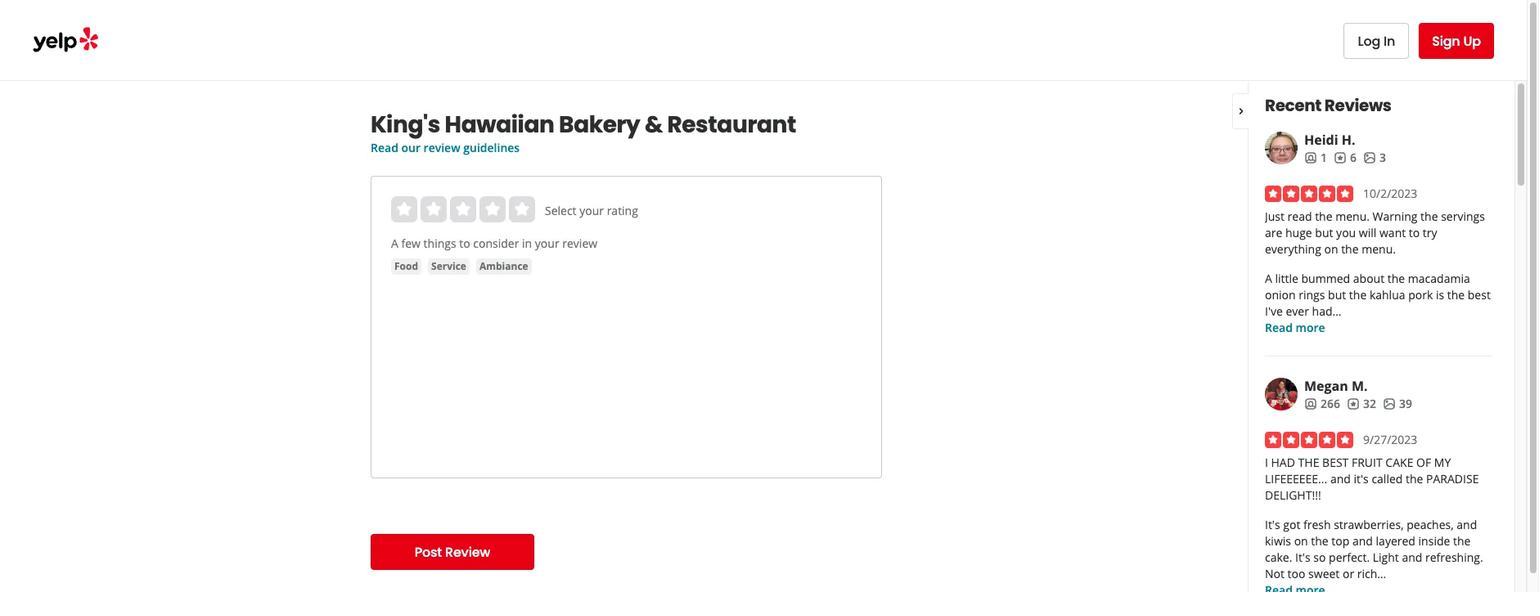 Task type: vqa. For each thing, say whether or not it's contained in the screenshot.
bottom Austin
no



Task type: describe. For each thing, give the bounding box(es) containing it.
0 vertical spatial it's
[[1265, 517, 1280, 533]]

consider
[[473, 236, 519, 251]]

strawberries,
[[1334, 517, 1404, 533]]

heidi
[[1304, 131, 1338, 149]]

select
[[545, 203, 577, 218]]

0 horizontal spatial to
[[459, 236, 470, 251]]

hawaiian
[[445, 109, 554, 141]]

16 photos v2 image for megan m.
[[1383, 398, 1396, 411]]

fresh
[[1303, 517, 1331, 533]]

post review button
[[371, 534, 534, 570]]

and inside i had the best fruit cake of my lifeeeeee... and it's called the paradise delight!!!
[[1330, 471, 1351, 487]]

the up refreshing.
[[1453, 534, 1471, 549]]

i
[[1265, 455, 1268, 471]]

service
[[431, 259, 466, 273]]

few
[[401, 236, 421, 251]]

had…
[[1312, 304, 1342, 319]]

sign up button
[[1419, 23, 1494, 59]]

and down strawberries,
[[1353, 534, 1373, 549]]

reviews element for h.
[[1334, 150, 1357, 166]]

sign up
[[1432, 32, 1481, 50]]

rating element
[[391, 196, 535, 223]]

a for a few things to consider in your review
[[391, 236, 398, 251]]

our
[[401, 140, 421, 155]]

the down you on the top right
[[1341, 241, 1359, 257]]

megan m.
[[1304, 377, 1368, 395]]

king's hawaiian bakery & restaurant link
[[371, 109, 882, 141]]

0 vertical spatial menu.
[[1336, 209, 1370, 224]]

review for hawaiian
[[424, 140, 460, 155]]

select your rating
[[545, 203, 638, 218]]

ambiance
[[479, 259, 528, 273]]

16 review v2 image for h.
[[1334, 151, 1347, 164]]

read more button
[[1265, 320, 1325, 336]]

1 vertical spatial it's
[[1295, 550, 1311, 565]]

1
[[1321, 150, 1327, 165]]

3
[[1380, 150, 1386, 165]]

best
[[1322, 455, 1349, 471]]

everything
[[1265, 241, 1321, 257]]

but inside just read the menu. warning the servings are huge but you will want to try everything on the menu.
[[1315, 225, 1333, 241]]

had
[[1271, 455, 1295, 471]]

post review
[[415, 543, 490, 562]]

9/27/2023
[[1363, 432, 1418, 448]]

16 friends v2 image
[[1304, 151, 1317, 164]]

recent
[[1265, 94, 1321, 117]]

servings
[[1441, 209, 1485, 224]]

it's got fresh strawberries, peaches, and kiwis on the top and layered inside the cake. it's so perfect. light and refreshing. not too sweet or rich…
[[1265, 517, 1483, 582]]

are
[[1265, 225, 1283, 241]]

pork
[[1408, 287, 1433, 303]]

king's hawaiian bakery & restaurant read our review guidelines
[[371, 109, 796, 155]]

i had the best fruit cake of my lifeeeeee... and it's called the paradise delight!!!
[[1265, 455, 1479, 503]]

m.
[[1352, 377, 1368, 395]]

16 review v2 image for m.
[[1347, 398, 1360, 411]]

16 friends v2 image
[[1304, 398, 1317, 411]]

friends element for megan m.
[[1304, 396, 1340, 412]]

cake.
[[1265, 550, 1292, 565]]

sweet
[[1308, 566, 1340, 582]]

top
[[1332, 534, 1350, 549]]

refreshing.
[[1425, 550, 1483, 565]]

onion
[[1265, 287, 1296, 303]]

more
[[1296, 320, 1325, 335]]

ever
[[1286, 304, 1309, 319]]

my
[[1434, 455, 1451, 471]]

photos element for heidi h.
[[1363, 150, 1386, 166]]

will
[[1359, 225, 1377, 241]]

perfect.
[[1329, 550, 1370, 565]]

i've
[[1265, 304, 1283, 319]]

read inside dropdown button
[[1265, 320, 1293, 335]]

little
[[1275, 271, 1298, 286]]

just read the menu. warning the servings are huge but you will want to try everything on the menu.
[[1265, 209, 1485, 257]]

macadamia
[[1408, 271, 1470, 286]]

photo of megan m. image
[[1265, 378, 1298, 411]]

photos element for megan m.
[[1383, 396, 1412, 412]]

on inside just read the menu. warning the servings are huge but you will want to try everything on the menu.
[[1324, 241, 1338, 257]]

kiwis
[[1265, 534, 1291, 549]]

restaurant
[[667, 109, 796, 141]]

is
[[1436, 287, 1444, 303]]

log in
[[1358, 32, 1395, 50]]

the up try at the top of the page
[[1421, 209, 1438, 224]]

sign
[[1432, 32, 1460, 50]]

the right "read"
[[1315, 209, 1333, 224]]

in
[[1384, 32, 1395, 50]]

bummed
[[1301, 271, 1350, 286]]

things
[[424, 236, 456, 251]]



Task type: locate. For each thing, give the bounding box(es) containing it.
0 horizontal spatial it's
[[1265, 517, 1280, 533]]

1 horizontal spatial review
[[562, 236, 597, 251]]

16 photos v2 image left 39
[[1383, 398, 1396, 411]]

rich…
[[1357, 566, 1386, 582]]

266
[[1321, 396, 1340, 412]]

1 horizontal spatial on
[[1324, 241, 1338, 257]]

kahlua
[[1370, 287, 1405, 303]]

1 horizontal spatial to
[[1409, 225, 1420, 241]]

the up so
[[1311, 534, 1329, 549]]

of
[[1416, 455, 1431, 471]]

5 star rating image up "read"
[[1265, 186, 1353, 202]]

photos element containing 39
[[1383, 396, 1412, 412]]

the right is
[[1447, 287, 1465, 303]]

0 vertical spatial a
[[391, 236, 398, 251]]

a for a little bummed about the macadamia onion rings but the kahlua pork is the best i've ever had…
[[1265, 271, 1272, 286]]

39
[[1399, 396, 1412, 412]]

1 vertical spatial on
[[1294, 534, 1308, 549]]

0 vertical spatial 16 photos v2 image
[[1363, 151, 1376, 164]]

0 horizontal spatial a
[[391, 236, 398, 251]]

1 vertical spatial 16 photos v2 image
[[1383, 398, 1396, 411]]

light
[[1373, 550, 1399, 565]]

inside
[[1419, 534, 1450, 549]]

so
[[1314, 550, 1326, 565]]

best
[[1468, 287, 1491, 303]]

to inside just read the menu. warning the servings are huge but you will want to try everything on the menu.
[[1409, 225, 1420, 241]]

recent reviews
[[1265, 94, 1392, 117]]

0 horizontal spatial your
[[535, 236, 559, 251]]

None radio
[[391, 196, 417, 223], [421, 196, 447, 223], [450, 196, 476, 223], [391, 196, 417, 223], [421, 196, 447, 223], [450, 196, 476, 223]]

your right the in
[[535, 236, 559, 251]]

reviews element for m.
[[1347, 396, 1376, 412]]

0 vertical spatial photos element
[[1363, 150, 1386, 166]]

cake
[[1386, 455, 1413, 471]]

1 vertical spatial reviews element
[[1347, 396, 1376, 412]]

0 vertical spatial review
[[424, 140, 460, 155]]

it's
[[1354, 471, 1369, 487]]

heidi h.
[[1304, 131, 1355, 149]]

read left our
[[371, 140, 398, 155]]

photos element containing 3
[[1363, 150, 1386, 166]]

1 friends element from the top
[[1304, 150, 1327, 166]]

delight!!!
[[1265, 488, 1321, 503]]

5 star rating image up the
[[1265, 432, 1353, 448]]

review down select your rating
[[562, 236, 597, 251]]

menu. down will
[[1362, 241, 1396, 257]]

1 vertical spatial read
[[1265, 320, 1293, 335]]

32
[[1363, 396, 1376, 412]]

friends element for heidi h.
[[1304, 150, 1327, 166]]

guidelines
[[463, 140, 520, 155]]

layered
[[1376, 534, 1416, 549]]

on inside it's got fresh strawberries, peaches, and kiwis on the top and layered inside the cake. it's so perfect. light and refreshing. not too sweet or rich…
[[1294, 534, 1308, 549]]

paradise
[[1426, 471, 1479, 487]]

to
[[1409, 225, 1420, 241], [459, 236, 470, 251]]

read down i've
[[1265, 320, 1293, 335]]

but up had…
[[1328, 287, 1346, 303]]

menu.
[[1336, 209, 1370, 224], [1362, 241, 1396, 257]]

to right things
[[459, 236, 470, 251]]

warning
[[1373, 209, 1418, 224]]

1 vertical spatial friends element
[[1304, 396, 1340, 412]]

on down you on the top right
[[1324, 241, 1338, 257]]

bakery
[[559, 109, 640, 141]]

reviews
[[1325, 94, 1392, 117]]

None radio
[[480, 196, 506, 223], [509, 196, 535, 223], [480, 196, 506, 223], [509, 196, 535, 223]]

a inside a little bummed about the macadamia onion rings but the kahlua pork is the best i've ever had…
[[1265, 271, 1272, 286]]

0 horizontal spatial review
[[424, 140, 460, 155]]

friends element containing 266
[[1304, 396, 1340, 412]]

1 horizontal spatial read
[[1265, 320, 1293, 335]]

megan
[[1304, 377, 1348, 395]]

review for few
[[562, 236, 597, 251]]

but
[[1315, 225, 1333, 241], [1328, 287, 1346, 303]]

rating
[[607, 203, 638, 218]]

0 horizontal spatial on
[[1294, 534, 1308, 549]]

reviews element down "m." at the bottom of page
[[1347, 396, 1376, 412]]

friends element containing 1
[[1304, 150, 1327, 166]]

log
[[1358, 32, 1380, 50]]

the up kahlua
[[1388, 271, 1405, 286]]

review right our
[[424, 140, 460, 155]]

photos element
[[1363, 150, 1386, 166], [1383, 396, 1412, 412]]

0 vertical spatial friends element
[[1304, 150, 1327, 166]]

1 vertical spatial photos element
[[1383, 396, 1412, 412]]

a few things to consider in your review
[[391, 236, 597, 251]]

0 horizontal spatial 16 photos v2 image
[[1363, 151, 1376, 164]]

reviews element down "h."
[[1334, 150, 1357, 166]]

you
[[1336, 225, 1356, 241]]

1 horizontal spatial a
[[1265, 271, 1272, 286]]

it's up kiwis
[[1265, 517, 1280, 533]]

huge
[[1285, 225, 1312, 241]]

photo of heidi h. image
[[1265, 132, 1298, 164]]

food
[[394, 259, 418, 273]]

h.
[[1342, 131, 1355, 149]]

your
[[579, 203, 604, 218], [535, 236, 559, 251]]

the
[[1298, 455, 1319, 471]]

1 vertical spatial menu.
[[1362, 241, 1396, 257]]

16 photos v2 image for heidi h.
[[1363, 151, 1376, 164]]

1 vertical spatial but
[[1328, 287, 1346, 303]]

16 review v2 image left the 32
[[1347, 398, 1360, 411]]

the
[[1315, 209, 1333, 224], [1421, 209, 1438, 224], [1341, 241, 1359, 257], [1388, 271, 1405, 286], [1349, 287, 1367, 303], [1447, 287, 1465, 303], [1406, 471, 1423, 487], [1311, 534, 1329, 549], [1453, 534, 1471, 549]]

0 vertical spatial your
[[579, 203, 604, 218]]

0 vertical spatial 5 star rating image
[[1265, 186, 1353, 202]]

1 5 star rating image from the top
[[1265, 186, 1353, 202]]

reviews element containing 32
[[1347, 396, 1376, 412]]

fruit
[[1352, 455, 1383, 471]]

close sidebar icon image
[[1235, 104, 1248, 117], [1235, 104, 1248, 117]]

0 vertical spatial but
[[1315, 225, 1333, 241]]

0 vertical spatial on
[[1324, 241, 1338, 257]]

16 photos v2 image
[[1363, 151, 1376, 164], [1383, 398, 1396, 411]]

post
[[415, 543, 442, 562]]

16 review v2 image
[[1334, 151, 1347, 164], [1347, 398, 1360, 411]]

read
[[371, 140, 398, 155], [1265, 320, 1293, 335]]

5 star rating image for megan m.
[[1265, 432, 1353, 448]]

but left you on the top right
[[1315, 225, 1333, 241]]

friends element
[[1304, 150, 1327, 166], [1304, 396, 1340, 412]]

1 vertical spatial review
[[562, 236, 597, 251]]

a left little
[[1265, 271, 1272, 286]]

about
[[1353, 271, 1385, 286]]

and down best
[[1330, 471, 1351, 487]]

6
[[1350, 150, 1357, 165]]

the inside i had the best fruit cake of my lifeeeeee... and it's called the paradise delight!!!
[[1406, 471, 1423, 487]]

photos element right 6
[[1363, 150, 1386, 166]]

5 star rating image
[[1265, 186, 1353, 202], [1265, 432, 1353, 448]]

5 star rating image for heidi h.
[[1265, 186, 1353, 202]]

2 friends element from the top
[[1304, 396, 1340, 412]]

the down about
[[1349, 287, 1367, 303]]

your left rating
[[579, 203, 604, 218]]

0 vertical spatial read
[[371, 140, 398, 155]]

photos element right the 32
[[1383, 396, 1412, 412]]

review inside king's hawaiian bakery & restaurant read our review guidelines
[[424, 140, 460, 155]]

review
[[445, 543, 490, 562]]

0 vertical spatial reviews element
[[1334, 150, 1357, 166]]

in
[[522, 236, 532, 251]]

log in button
[[1344, 23, 1409, 59]]

it's left so
[[1295, 550, 1311, 565]]

menu. up you on the top right
[[1336, 209, 1370, 224]]

friends element down heidi
[[1304, 150, 1327, 166]]

reviews element
[[1334, 150, 1357, 166], [1347, 396, 1376, 412]]

1 horizontal spatial your
[[579, 203, 604, 218]]

1 vertical spatial 5 star rating image
[[1265, 432, 1353, 448]]

or
[[1343, 566, 1354, 582]]

reviews element containing 6
[[1334, 150, 1357, 166]]

not
[[1265, 566, 1285, 582]]

called
[[1372, 471, 1403, 487]]

up
[[1463, 32, 1481, 50]]

10/2/2023
[[1363, 186, 1418, 201]]

a
[[391, 236, 398, 251], [1265, 271, 1272, 286]]

1 vertical spatial your
[[535, 236, 559, 251]]

and up refreshing.
[[1457, 517, 1477, 533]]

read more
[[1265, 320, 1325, 335]]

1 horizontal spatial 16 photos v2 image
[[1383, 398, 1396, 411]]

a little bummed about the macadamia onion rings but the kahlua pork is the best i've ever had…
[[1265, 271, 1491, 319]]

1 vertical spatial a
[[1265, 271, 1272, 286]]

rings
[[1299, 287, 1325, 303]]

lifeeeeee...
[[1265, 471, 1327, 487]]

a left the few
[[391, 236, 398, 251]]

read
[[1288, 209, 1312, 224]]

read inside king's hawaiian bakery & restaurant read our review guidelines
[[371, 140, 398, 155]]

1 vertical spatial 16 review v2 image
[[1347, 398, 1360, 411]]

it's
[[1265, 517, 1280, 533], [1295, 550, 1311, 565]]

0 horizontal spatial read
[[371, 140, 398, 155]]

review
[[424, 140, 460, 155], [562, 236, 597, 251]]

read our review guidelines link
[[371, 140, 520, 155]]

and down layered
[[1402, 550, 1422, 565]]

0 vertical spatial 16 review v2 image
[[1334, 151, 1347, 164]]

16 review v2 image left 6
[[1334, 151, 1347, 164]]

and
[[1330, 471, 1351, 487], [1457, 517, 1477, 533], [1353, 534, 1373, 549], [1402, 550, 1422, 565]]

to left try at the top of the page
[[1409, 225, 1420, 241]]

king's
[[371, 109, 440, 141]]

want
[[1380, 225, 1406, 241]]

on down got
[[1294, 534, 1308, 549]]

2 5 star rating image from the top
[[1265, 432, 1353, 448]]

&
[[645, 109, 663, 141]]

16 photos v2 image left the 3
[[1363, 151, 1376, 164]]

friends element down 'megan'
[[1304, 396, 1340, 412]]

too
[[1288, 566, 1306, 582]]

peaches,
[[1407, 517, 1454, 533]]

but inside a little bummed about the macadamia onion rings but the kahlua pork is the best i've ever had…
[[1328, 287, 1346, 303]]

the down of
[[1406, 471, 1423, 487]]

1 horizontal spatial it's
[[1295, 550, 1311, 565]]

just
[[1265, 209, 1285, 224]]



